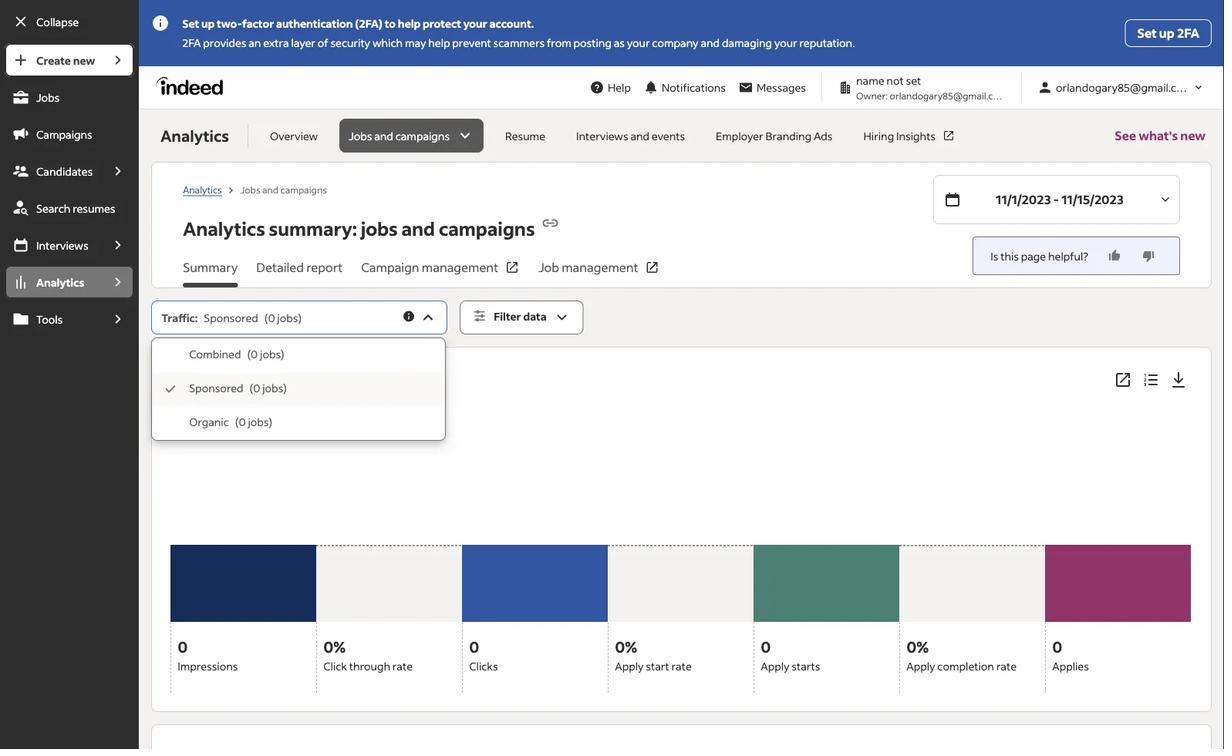 Task type: vqa. For each thing, say whether or not it's contained in the screenshot.
8 "button"
no



Task type: describe. For each thing, give the bounding box(es) containing it.
resume
[[505, 129, 545, 143]]

analytics summary: jobs and campaigns
[[183, 217, 535, 241]]

reputation.
[[800, 36, 855, 50]]

tools
[[36, 312, 63, 326]]

up for 2fa
[[1160, 25, 1175, 41]]

help
[[608, 81, 631, 95]]

authentication
[[276, 17, 353, 30]]

summary
[[183, 260, 238, 275]]

employer branding ads
[[716, 129, 833, 143]]

performance funnel
[[171, 370, 319, 390]]

2 apply completion rate image from the top
[[900, 546, 1046, 623]]

apply for 0 apply starts
[[761, 660, 790, 674]]

jobs and campaigns button
[[340, 119, 484, 153]]

job
[[539, 260, 559, 275]]

notifications button
[[637, 71, 732, 105]]

2 vertical spatial campaigns
[[439, 217, 535, 241]]

owner:
[[856, 90, 888, 101]]

ads
[[814, 129, 833, 143]]

organic ( 0 jobs )
[[189, 415, 272, 429]]

0 inside 0 apply starts
[[761, 637, 771, 657]]

orlandogary85@gmail.com inside dropdown button
[[1056, 81, 1193, 95]]

tools link
[[5, 302, 102, 336]]

view detailed report image
[[1114, 371, 1133, 390]]

1 apply completion rate image from the top
[[900, 407, 1046, 623]]

filter data button
[[460, 301, 584, 335]]

option containing sponsored
[[152, 373, 445, 407]]

employer
[[716, 129, 764, 143]]

may
[[405, 36, 426, 50]]

rate for 0% apply start rate
[[672, 660, 692, 674]]

damaging
[[722, 36, 772, 50]]

to
[[385, 17, 396, 30]]

interviews for interviews
[[36, 238, 88, 252]]

campaign management
[[361, 260, 499, 275]]

notifications
[[662, 81, 726, 95]]

0 applies
[[1053, 637, 1089, 674]]

collapse
[[36, 15, 79, 29]]

completion
[[938, 660, 994, 674]]

summary:
[[269, 217, 357, 241]]

apply for 0% apply start rate
[[615, 660, 644, 674]]

0 horizontal spatial help
[[398, 17, 421, 30]]

overview link
[[261, 119, 327, 153]]

provides
[[203, 36, 246, 50]]

job management
[[539, 260, 638, 275]]

click
[[323, 660, 347, 674]]

indeed home image
[[156, 77, 230, 95]]

page
[[1021, 249, 1046, 263]]

sponsored ( 0 jobs )
[[189, 382, 287, 395]]

collapse button
[[5, 5, 134, 39]]

create new
[[36, 53, 95, 67]]

resume link
[[496, 119, 555, 153]]

two-
[[217, 17, 242, 30]]

11/1/2023 - 11/15/2023
[[996, 192, 1124, 208]]

employer branding ads link
[[707, 119, 842, 153]]

campaigns inside button
[[396, 129, 450, 143]]

jobs for sponsored ( 0 jobs )
[[263, 382, 283, 395]]

0% apply completion rate
[[907, 637, 1017, 674]]

hiring insights
[[864, 129, 936, 143]]

protect
[[423, 17, 461, 30]]

as
[[614, 36, 625, 50]]

security
[[331, 36, 370, 50]]

0 inside 0 clicks
[[469, 637, 479, 657]]

1 vertical spatial sponsored
[[189, 382, 244, 395]]

overview
[[270, 129, 318, 143]]

set
[[906, 74, 921, 88]]

see
[[1115, 128, 1137, 144]]

management for job management
[[562, 260, 638, 275]]

scammers
[[493, 36, 545, 50]]

what's
[[1139, 128, 1178, 144]]

messages
[[757, 81, 806, 95]]

candidates
[[36, 164, 93, 178]]

0% click through rate
[[323, 637, 413, 674]]

0 inside 0 impressions
[[178, 637, 188, 657]]

jobs down detailed report link
[[277, 311, 298, 325]]

0 horizontal spatial your
[[463, 17, 487, 30]]

set up 2fa
[[1138, 25, 1200, 41]]

1 horizontal spatial jobs
[[241, 183, 261, 195]]

2 apply start rate image from the top
[[608, 546, 754, 623]]

orlandogary85@gmail.com button
[[1032, 73, 1212, 102]]

combined ( 0 jobs )
[[189, 348, 285, 361]]

events
[[652, 129, 685, 143]]

organic
[[189, 415, 229, 429]]

company
[[652, 36, 699, 50]]

set up 2fa link
[[1125, 19, 1212, 47]]

traffic:
[[161, 311, 198, 325]]

hiring
[[864, 129, 894, 143]]

through
[[349, 660, 390, 674]]

layer
[[291, 36, 316, 50]]

menu bar containing create new
[[0, 43, 139, 750]]

impressions image
[[171, 407, 317, 623]]

clicks image
[[462, 407, 608, 623]]

) for sponsored ( 0 jobs )
[[283, 382, 287, 395]]

campaign management link
[[361, 258, 520, 288]]

which
[[373, 36, 403, 50]]

1 click through rate image from the top
[[317, 407, 462, 623]]

1 apply start rate image from the top
[[608, 407, 754, 623]]

0% for 0% apply start rate
[[615, 637, 637, 657]]

search resumes link
[[5, 191, 134, 225]]

jobs inside menu bar
[[36, 90, 60, 104]]

an
[[249, 36, 261, 50]]

is
[[991, 249, 999, 263]]

jobs up campaign
[[361, 217, 398, 241]]

1 vertical spatial jobs and campaigns
[[241, 183, 327, 195]]

data
[[523, 310, 547, 324]]

(2fa)
[[355, 17, 383, 30]]



Task type: locate. For each thing, give the bounding box(es) containing it.
rate
[[393, 660, 413, 674], [672, 660, 692, 674], [997, 660, 1017, 674]]

)
[[298, 311, 302, 325], [281, 348, 285, 361], [283, 382, 287, 395], [269, 415, 272, 429]]

11/1/2023
[[996, 192, 1051, 208]]

menu bar
[[0, 43, 139, 750]]

set up two-factor authentication (2fa) to help protect your account. 2fa provides an extra layer of security which may help prevent scammers from posting as your company and damaging your reputation.
[[182, 17, 855, 50]]

sponsored up combined ( 0 jobs )
[[204, 311, 258, 325]]

sponsored down combined
[[189, 382, 244, 395]]

starts
[[792, 660, 820, 674]]

) for combined ( 0 jobs )
[[281, 348, 285, 361]]

management right job
[[562, 260, 638, 275]]

create new link
[[5, 43, 102, 77]]

interviews
[[576, 129, 629, 143], [36, 238, 88, 252]]

3 0% from the left
[[907, 637, 929, 657]]

interviews for interviews and events
[[576, 129, 629, 143]]

0 clicks
[[469, 637, 498, 674]]

0 apply starts
[[761, 637, 820, 674]]

factor
[[242, 17, 274, 30]]

0 vertical spatial interviews
[[576, 129, 629, 143]]

0% inside 0% apply start rate
[[615, 637, 637, 657]]

funnel
[[270, 370, 319, 390]]

apply inside the 0% apply completion rate
[[907, 660, 936, 674]]

apply left start
[[615, 660, 644, 674]]

search resumes
[[36, 201, 115, 215]]

analytics link
[[183, 183, 222, 196], [5, 265, 102, 299]]

extra
[[263, 36, 289, 50]]

candidates link
[[5, 154, 102, 188]]

option containing organic
[[152, 407, 445, 441]]

set for set up two-factor authentication (2fa) to help protect your account. 2fa provides an extra layer of security which may help prevent scammers from posting as your company and damaging your reputation.
[[182, 17, 199, 30]]

start
[[646, 660, 669, 674]]

1 horizontal spatial orlandogary85@gmail.com
[[1056, 81, 1193, 95]]

1 horizontal spatial set
[[1138, 25, 1157, 41]]

jobs and campaigns
[[349, 129, 450, 143], [241, 183, 327, 195]]

0 vertical spatial jobs and campaigns
[[349, 129, 450, 143]]

option down combined ( 0 jobs )
[[152, 373, 445, 407]]

2 0% from the left
[[615, 637, 637, 657]]

( for organic
[[235, 415, 239, 429]]

new
[[73, 53, 95, 67], [1181, 128, 1206, 144]]

name not set owner: orlandogary85@gmail.com element
[[832, 73, 1012, 103]]

2 horizontal spatial rate
[[997, 660, 1017, 674]]

3 rate from the left
[[997, 660, 1017, 674]]

( for combined
[[247, 348, 251, 361]]

prevent
[[452, 36, 491, 50]]

2 option from the top
[[152, 407, 445, 441]]

jobs for combined ( 0 jobs )
[[260, 348, 281, 361]]

this filters data based on the type of traffic a job received, not the sponsored status of the job itself. some jobs may receive both sponsored and organic traffic. combined view shows all traffic. image
[[402, 310, 416, 324]]

apply start rate image
[[608, 407, 754, 623], [608, 546, 754, 623]]

management
[[422, 260, 499, 275], [562, 260, 638, 275]]

0 horizontal spatial rate
[[393, 660, 413, 674]]

summary link
[[183, 258, 238, 288]]

2 horizontal spatial your
[[775, 36, 798, 50]]

) down combined ( 0 jobs )
[[283, 382, 287, 395]]

1 horizontal spatial 0%
[[615, 637, 637, 657]]

new right what's
[[1181, 128, 1206, 144]]

click through rate image
[[317, 407, 462, 623], [317, 546, 462, 623]]

rate right start
[[672, 660, 692, 674]]

impressions
[[178, 660, 238, 674]]

export as csv image
[[1170, 371, 1188, 390]]

interviews and events link
[[567, 119, 694, 153]]

set up orlandogary85@gmail.com dropdown button at the right of page
[[1138, 25, 1157, 41]]

help right to at the left top of the page
[[398, 17, 421, 30]]

name
[[856, 74, 885, 88]]

new inside menu bar
[[73, 53, 95, 67]]

0 horizontal spatial apply
[[615, 660, 644, 674]]

2fa
[[1177, 25, 1200, 41], [182, 36, 201, 50]]

1 horizontal spatial up
[[1160, 25, 1175, 41]]

( for sponsored
[[250, 382, 253, 395]]

is this page helpful?
[[991, 249, 1089, 263]]

( up combined ( 0 jobs )
[[264, 311, 268, 325]]

jobs down sponsored ( 0 jobs )
[[248, 415, 269, 429]]

campaigns
[[396, 129, 450, 143], [281, 183, 327, 195], [439, 217, 535, 241]]

insights
[[897, 129, 936, 143]]

report
[[306, 260, 343, 275]]

1 vertical spatial help
[[428, 36, 450, 50]]

up up orlandogary85@gmail.com dropdown button at the right of page
[[1160, 25, 1175, 41]]

( down combined ( 0 jobs )
[[250, 382, 253, 395]]

2 apply from the left
[[761, 660, 790, 674]]

job management link
[[539, 258, 660, 288]]

new right create
[[73, 53, 95, 67]]

detailed
[[256, 260, 304, 275]]

up for two-
[[201, 17, 215, 30]]

this
[[1001, 249, 1019, 263]]

2 management from the left
[[562, 260, 638, 275]]

rate for 0% click through rate
[[393, 660, 413, 674]]

0 vertical spatial analytics link
[[183, 183, 222, 196]]

combined
[[189, 348, 241, 361]]

list box
[[152, 339, 445, 441]]

0 horizontal spatial orlandogary85@gmail.com
[[890, 90, 1007, 101]]

jobs up funnel
[[260, 348, 281, 361]]

new inside button
[[1181, 128, 1206, 144]]

apply left completion
[[907, 660, 936, 674]]

set left two-
[[182, 17, 199, 30]]

1 vertical spatial jobs
[[349, 129, 372, 143]]

jobs link
[[5, 80, 134, 114]]

traffic: sponsored ( 0 jobs )
[[161, 311, 302, 325]]

jobs inside button
[[349, 129, 372, 143]]

11/15/2023
[[1062, 192, 1124, 208]]

apply left starts
[[761, 660, 790, 674]]

1 horizontal spatial interviews
[[576, 129, 629, 143]]

apply completion rate image
[[900, 407, 1046, 623], [900, 546, 1046, 623]]

2 click through rate image from the top
[[317, 546, 462, 623]]

1 horizontal spatial management
[[562, 260, 638, 275]]

0% inside the 0% apply completion rate
[[907, 637, 929, 657]]

0 horizontal spatial management
[[422, 260, 499, 275]]

create
[[36, 53, 71, 67]]

0 vertical spatial help
[[398, 17, 421, 30]]

1 horizontal spatial new
[[1181, 128, 1206, 144]]

show shareable url image
[[541, 214, 560, 233]]

2 horizontal spatial apply
[[907, 660, 936, 674]]

1 apply from the left
[[615, 660, 644, 674]]

and inside button
[[374, 129, 393, 143]]

0 vertical spatial jobs
[[36, 90, 60, 104]]

) for organic ( 0 jobs )
[[269, 415, 272, 429]]

2 rate from the left
[[672, 660, 692, 674]]

2 vertical spatial jobs
[[241, 183, 261, 195]]

3 apply from the left
[[907, 660, 936, 674]]

-
[[1054, 192, 1059, 208]]

) up funnel
[[281, 348, 285, 361]]

interviews down help button
[[576, 129, 629, 143]]

0% inside the 0% click through rate
[[323, 637, 345, 657]]

0 impressions
[[178, 637, 238, 674]]

1 vertical spatial interviews
[[36, 238, 88, 252]]

1 option from the top
[[152, 373, 445, 407]]

0% for 0% apply completion rate
[[907, 637, 929, 657]]

0 horizontal spatial 0%
[[323, 637, 345, 657]]

rate inside the 0% apply completion rate
[[997, 660, 1017, 674]]

filter
[[494, 310, 521, 324]]

interviews down search resumes link
[[36, 238, 88, 252]]

your right damaging
[[775, 36, 798, 50]]

filter data
[[494, 310, 547, 324]]

management up filter
[[422, 260, 499, 275]]

up inside the set up two-factor authentication (2fa) to help protect your account. 2fa provides an extra layer of security which may help prevent scammers from posting as your company and damaging your reputation.
[[201, 17, 215, 30]]

interviews and events
[[576, 129, 685, 143]]

your
[[463, 17, 487, 30], [627, 36, 650, 50], [775, 36, 798, 50]]

name not set owner: orlandogary85@gmail.com
[[856, 74, 1007, 101]]

1 horizontal spatial your
[[627, 36, 650, 50]]

help down protect
[[428, 36, 450, 50]]

1 horizontal spatial apply
[[761, 660, 790, 674]]

jobs
[[361, 217, 398, 241], [277, 311, 298, 325], [260, 348, 281, 361], [263, 382, 283, 395], [248, 415, 269, 429]]

jobs and campaigns inside jobs and campaigns button
[[349, 129, 450, 143]]

not
[[887, 74, 904, 88]]

orlandogary85@gmail.com down 'set'
[[890, 90, 1007, 101]]

( right organic
[[235, 415, 239, 429]]

table view image
[[1142, 371, 1160, 390]]

orlandogary85@gmail.com inside name not set owner: orlandogary85@gmail.com
[[890, 90, 1007, 101]]

this page is helpful image
[[1107, 248, 1123, 264]]

applies
[[1053, 660, 1089, 674]]

applies image
[[1046, 407, 1191, 623]]

detailed report link
[[256, 258, 343, 288]]

branding
[[766, 129, 812, 143]]

see what's new button
[[1115, 110, 1206, 162]]

0 inside the 0 applies
[[1053, 637, 1063, 657]]

0 vertical spatial campaigns
[[396, 129, 450, 143]]

0 horizontal spatial new
[[73, 53, 95, 67]]

and inside the set up two-factor authentication (2fa) to help protect your account. 2fa provides an extra layer of security which may help prevent scammers from posting as your company and damaging your reputation.
[[701, 36, 720, 50]]

detailed report
[[256, 260, 343, 275]]

0 horizontal spatial analytics link
[[5, 265, 102, 299]]

posting
[[574, 36, 612, 50]]

1 vertical spatial campaigns
[[281, 183, 327, 195]]

1 horizontal spatial rate
[[672, 660, 692, 674]]

0 horizontal spatial set
[[182, 17, 199, 30]]

helpful?
[[1049, 249, 1089, 263]]

resumes
[[73, 201, 115, 215]]

hiring insights link
[[854, 119, 965, 153]]

your up prevent
[[463, 17, 487, 30]]

apply
[[615, 660, 644, 674], [761, 660, 790, 674], [907, 660, 936, 674]]

this page is not helpful image
[[1141, 248, 1157, 264]]

0 horizontal spatial interviews
[[36, 238, 88, 252]]

apply starts image
[[754, 407, 900, 623]]

1 0% from the left
[[323, 637, 345, 657]]

set for set up 2fa
[[1138, 25, 1157, 41]]

0 horizontal spatial 2fa
[[182, 36, 201, 50]]

management for campaign management
[[422, 260, 499, 275]]

your right as
[[627, 36, 650, 50]]

rate right through at the bottom
[[393, 660, 413, 674]]

orlandogary85@gmail.com up "see"
[[1056, 81, 1193, 95]]

1 vertical spatial new
[[1181, 128, 1206, 144]]

1 horizontal spatial 2fa
[[1177, 25, 1200, 41]]

rate inside 0% apply start rate
[[672, 660, 692, 674]]

campaigns link
[[5, 117, 134, 151]]

see what's new
[[1115, 128, 1206, 144]]

0% for 0% click through rate
[[323, 637, 345, 657]]

0 vertical spatial sponsored
[[204, 311, 258, 325]]

1 horizontal spatial jobs and campaigns
[[349, 129, 450, 143]]

option down funnel
[[152, 407, 445, 441]]

1 horizontal spatial help
[[428, 36, 450, 50]]

) down detailed report link
[[298, 311, 302, 325]]

help
[[398, 17, 421, 30], [428, 36, 450, 50]]

messages link
[[732, 73, 812, 102]]

set inside the set up two-factor authentication (2fa) to help protect your account. 2fa provides an extra layer of security which may help prevent scammers from posting as your company and damaging your reputation.
[[182, 17, 199, 30]]

account.
[[490, 17, 534, 30]]

rate inside the 0% click through rate
[[393, 660, 413, 674]]

0 horizontal spatial jobs and campaigns
[[241, 183, 327, 195]]

2fa inside the set up two-factor authentication (2fa) to help protect your account. 2fa provides an extra layer of security which may help prevent scammers from posting as your company and damaging your reputation.
[[182, 36, 201, 50]]

rate for 0% apply completion rate
[[997, 660, 1017, 674]]

0 vertical spatial new
[[73, 53, 95, 67]]

jobs for organic ( 0 jobs )
[[248, 415, 269, 429]]

1 management from the left
[[422, 260, 499, 275]]

apply inside 0 apply starts
[[761, 660, 790, 674]]

) down sponsored ( 0 jobs )
[[269, 415, 272, 429]]

campaign
[[361, 260, 419, 275]]

campaigns
[[36, 127, 92, 141]]

apply for 0% apply completion rate
[[907, 660, 936, 674]]

1 vertical spatial analytics link
[[5, 265, 102, 299]]

up left two-
[[201, 17, 215, 30]]

analytics
[[161, 126, 229, 146], [183, 183, 222, 195], [183, 217, 265, 241], [36, 275, 84, 289]]

option
[[152, 373, 445, 407], [152, 407, 445, 441]]

0%
[[323, 637, 345, 657], [615, 637, 637, 657], [907, 637, 929, 657]]

list box containing combined
[[152, 339, 445, 441]]

1 rate from the left
[[393, 660, 413, 674]]

performance
[[171, 370, 267, 390]]

of
[[318, 36, 328, 50]]

rate right completion
[[997, 660, 1017, 674]]

2 horizontal spatial 0%
[[907, 637, 929, 657]]

2 horizontal spatial jobs
[[349, 129, 372, 143]]

1 horizontal spatial analytics link
[[183, 183, 222, 196]]

0 horizontal spatial up
[[201, 17, 215, 30]]

0 horizontal spatial jobs
[[36, 90, 60, 104]]

jobs down combined ( 0 jobs )
[[263, 382, 283, 395]]

( up performance funnel
[[247, 348, 251, 361]]

apply inside 0% apply start rate
[[615, 660, 644, 674]]

0% apply start rate
[[615, 637, 692, 674]]



